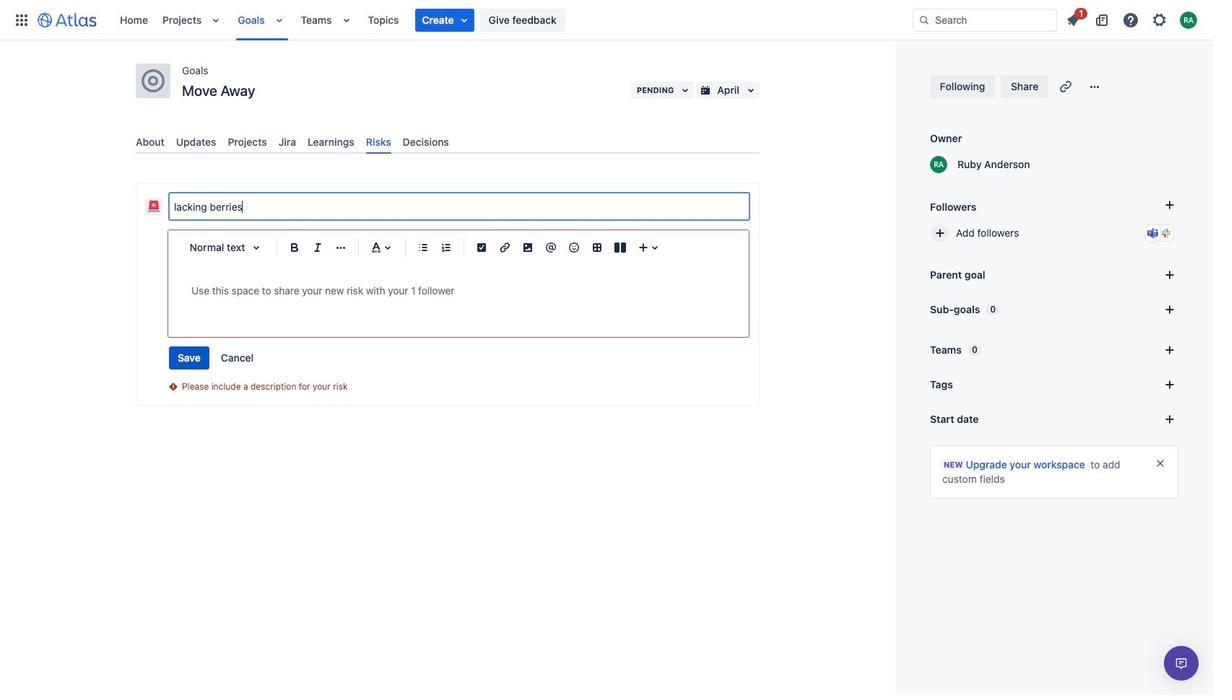 Task type: locate. For each thing, give the bounding box(es) containing it.
list item
[[1061, 5, 1088, 31], [415, 8, 474, 31]]

more icon image
[[1087, 78, 1104, 95]]

banner
[[0, 0, 1214, 40]]

group
[[169, 347, 262, 370]]

set start date image
[[1162, 411, 1179, 428]]

more formatting image
[[332, 239, 350, 257]]

action item [] image
[[473, 239, 491, 257]]

risk icon image
[[148, 201, 160, 213]]

1 horizontal spatial list
[[1061, 5, 1205, 31]]

0 horizontal spatial list item
[[415, 8, 474, 31]]

list formating group
[[412, 236, 458, 259]]

What's the summary of your risk? text field
[[170, 194, 749, 220]]

None search field
[[913, 8, 1058, 31]]

list
[[113, 0, 913, 40], [1061, 5, 1205, 31]]

search image
[[919, 14, 931, 26]]

tab list
[[130, 130, 766, 154]]

switch to... image
[[13, 11, 30, 29]]

error image
[[168, 382, 179, 393]]

1 horizontal spatial list item
[[1061, 5, 1088, 31]]

Main content area, start typing to enter text. text field
[[191, 283, 726, 300]]

link ⌘k image
[[496, 239, 514, 257]]

add a follower image
[[1162, 197, 1179, 214]]

table ⇧⌥t image
[[589, 239, 606, 257]]

layouts image
[[612, 239, 629, 257]]

add team image
[[1162, 342, 1179, 359]]

open intercom messenger image
[[1173, 655, 1191, 673]]

bold ⌘b image
[[286, 239, 303, 257]]

notifications image
[[1065, 11, 1082, 29]]



Task type: describe. For each thing, give the bounding box(es) containing it.
list item inside list
[[415, 8, 474, 31]]

Search field
[[913, 8, 1058, 31]]

mention @ image
[[543, 239, 560, 257]]

add tag image
[[1162, 376, 1179, 394]]

italic ⌘i image
[[309, 239, 327, 257]]

settings image
[[1152, 11, 1169, 29]]

text formatting group
[[283, 236, 353, 259]]

account image
[[1181, 11, 1198, 29]]

emoji : image
[[566, 239, 583, 257]]

bullet list ⌘⇧8 image
[[415, 239, 432, 257]]

numbered list ⌘⇧7 image
[[438, 239, 455, 257]]

top element
[[9, 0, 913, 40]]

add image, video, or file image
[[519, 239, 537, 257]]

close banner image
[[1155, 458, 1167, 470]]

slack logo showing nan channels are connected to this goal image
[[1161, 228, 1173, 239]]

help image
[[1123, 11, 1140, 29]]

msteams logo showing  channels are connected to this goal image
[[1148, 228, 1160, 239]]

goal icon image
[[142, 69, 165, 92]]

add follower image
[[932, 225, 949, 242]]

0 horizontal spatial list
[[113, 0, 913, 40]]



Task type: vqa. For each thing, say whether or not it's contained in the screenshot.
Settings icon
yes



